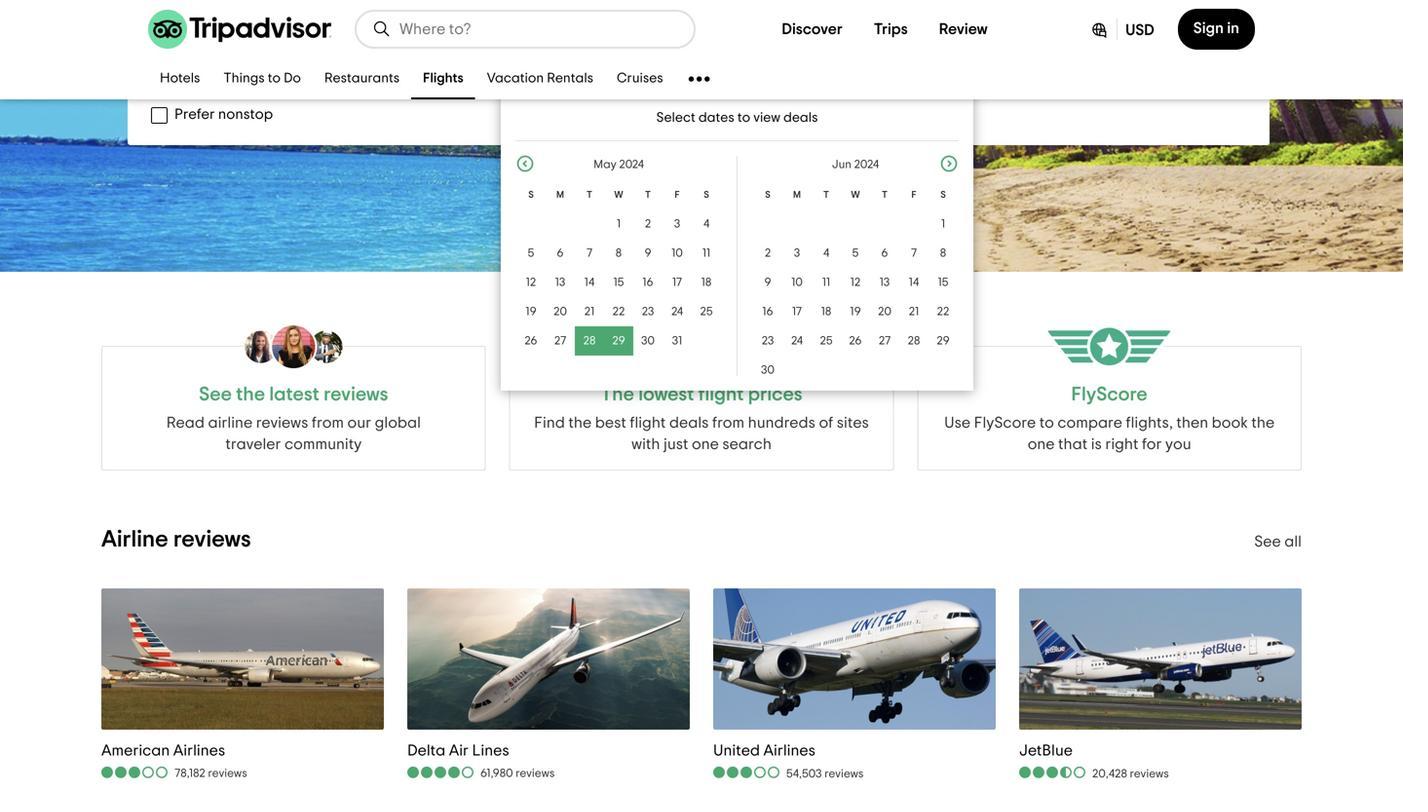 Task type: vqa. For each thing, say whether or not it's contained in the screenshot.


Task type: describe. For each thing, give the bounding box(es) containing it.
28 for jun 2024
[[908, 335, 921, 347]]

from inside find the best flight deals from hundreds of sites with just one search
[[713, 415, 745, 431]]

7 for may 2024
[[587, 248, 593, 259]]

discover
[[782, 21, 843, 37]]

3 s from the left
[[765, 190, 771, 200]]

sites
[[837, 415, 869, 431]]

8 for may 2024
[[616, 248, 622, 259]]

2024 for jun 2024
[[855, 159, 879, 171]]

jetblue
[[1020, 743, 1073, 759]]

28 for may 2024
[[584, 335, 596, 347]]

31
[[672, 335, 683, 347]]

flights
[[423, 72, 464, 85]]

sign
[[1194, 20, 1224, 36]]

find flights button
[[1137, 19, 1282, 72]]

review button
[[924, 10, 1004, 49]]

nearby
[[787, 107, 835, 122]]

global
[[375, 415, 421, 431]]

25 for jun 2024
[[820, 335, 833, 347]]

hundreds
[[748, 415, 816, 431]]

include
[[734, 107, 784, 122]]

usd button
[[1074, 9, 1171, 50]]

lines
[[472, 743, 509, 759]]

reviews for 78,182 reviews
[[208, 768, 247, 780]]

the for find
[[569, 415, 592, 431]]

m for s m t w t f s 1
[[794, 190, 801, 200]]

do
[[284, 72, 301, 85]]

prefer nonstop
[[174, 107, 273, 122]]

the
[[601, 385, 635, 405]]

rentals
[[547, 72, 594, 85]]

lowest
[[639, 385, 694, 405]]

13 for jun 2024
[[880, 277, 890, 289]]

5 for may
[[528, 248, 535, 259]]

14 for may 2024
[[585, 277, 595, 289]]

trips button
[[859, 10, 924, 49]]

that
[[1059, 437, 1088, 452]]

best
[[595, 415, 627, 431]]

6 for jun 2024
[[882, 248, 889, 259]]

see for see the latest reviews
[[199, 385, 232, 405]]

s m t w t f s
[[529, 190, 709, 200]]

1 1 from the left
[[617, 218, 621, 230]]

jetblue link
[[1020, 742, 1170, 761]]

airline
[[208, 415, 253, 431]]

6 for may 2024
[[557, 248, 564, 259]]

24 for may 2024
[[672, 306, 683, 318]]

vacation
[[487, 72, 544, 85]]

review
[[939, 21, 988, 37]]

9 for jun 2024
[[765, 277, 772, 289]]

12 for may
[[526, 277, 536, 289]]

may
[[594, 159, 617, 171]]

the lowest flight prices
[[601, 385, 803, 405]]

select dates to view deals
[[657, 111, 818, 125]]

4 for jun 2024
[[824, 248, 830, 259]]

use
[[945, 415, 971, 431]]

to for use flyscore to compare flights, then book the one that is right for you
[[1040, 415, 1055, 431]]

sign in
[[1194, 20, 1240, 36]]

things to do link
[[212, 58, 313, 99]]

11 for jun 2024
[[823, 277, 831, 289]]

flights
[[1203, 36, 1257, 56]]

restaurants
[[325, 72, 400, 85]]

discover button
[[767, 10, 859, 49]]

delta air lines link
[[407, 742, 555, 761]]

latest
[[269, 385, 320, 405]]

flyscore inside 'use flyscore to compare flights, then book the one that is right for you'
[[974, 415, 1036, 431]]

12 for jun
[[851, 277, 861, 289]]

cruises link
[[605, 58, 675, 99]]

airlines for american airlines
[[173, 743, 225, 759]]

20,428 reviews link
[[1020, 766, 1170, 782]]

54,503 reviews
[[787, 768, 864, 780]]

see for see all
[[1255, 534, 1282, 550]]

compare
[[1058, 415, 1123, 431]]

From where? text field
[[201, 32, 342, 59]]

flights link
[[412, 58, 475, 99]]

book
[[1212, 415, 1249, 431]]

united
[[714, 743, 760, 759]]

f for s m t w t f s 1
[[912, 190, 917, 200]]

vacation rentals
[[487, 72, 594, 85]]

hotels link
[[148, 58, 212, 99]]

airline reviews link
[[101, 528, 251, 552]]

the for see
[[236, 385, 265, 405]]

is
[[1092, 437, 1102, 452]]

deals for view
[[784, 111, 818, 125]]

things
[[224, 72, 265, 85]]

then
[[1177, 415, 1209, 431]]

reviews for 54,503 reviews
[[825, 768, 864, 780]]

nonstop
[[218, 107, 273, 122]]

61,980 reviews link
[[407, 766, 555, 782]]

reviews for 20,428 reviews
[[1130, 768, 1170, 780]]

13 for may 2024
[[555, 277, 566, 289]]

flight prices
[[699, 385, 803, 405]]

of
[[819, 415, 834, 431]]

20,428
[[1093, 768, 1128, 780]]

2024 for may 2024
[[619, 159, 644, 171]]

jun 2024
[[832, 159, 879, 171]]

find the best flight deals from hundreds of sites with just one search
[[534, 415, 869, 452]]

prefer
[[174, 107, 215, 122]]

14 for jun 2024
[[909, 277, 919, 289]]

just
[[664, 437, 689, 452]]

hotels
[[160, 72, 200, 85]]

the inside 'use flyscore to compare flights, then book the one that is right for you'
[[1252, 415, 1275, 431]]

see the latest reviews
[[199, 385, 388, 405]]

29 for jun 2024
[[937, 335, 950, 347]]

15 for jun 2024
[[938, 277, 949, 289]]

0 vertical spatial flyscore
[[1072, 385, 1148, 405]]

restaurants link
[[313, 58, 412, 99]]

4 of 5 bubbles image
[[407, 766, 476, 780]]

american
[[101, 743, 170, 759]]

2 for jun 2024
[[765, 248, 771, 259]]

find for find flights
[[1161, 36, 1199, 56]]

3 t from the left
[[824, 190, 830, 200]]

in
[[1228, 20, 1240, 36]]

delta air lines
[[407, 743, 509, 759]]

deals for flight
[[670, 415, 709, 431]]



Task type: locate. For each thing, give the bounding box(es) containing it.
0 horizontal spatial 16
[[643, 277, 654, 289]]

airports
[[838, 107, 891, 122]]

1 28 from the left
[[584, 335, 596, 347]]

1 horizontal spatial flyscore
[[1072, 385, 1148, 405]]

54,503 reviews link
[[714, 766, 864, 782]]

7
[[587, 248, 593, 259], [911, 248, 917, 259]]

0 horizontal spatial to
[[268, 72, 281, 85]]

to left do
[[268, 72, 281, 85]]

30 up flight prices
[[761, 365, 775, 376]]

1 29 from the left
[[612, 335, 626, 347]]

20,428 reviews
[[1093, 768, 1170, 780]]

f for s m t w t f s
[[675, 190, 680, 200]]

0 horizontal spatial 14
[[585, 277, 595, 289]]

1 7 from the left
[[587, 248, 593, 259]]

f
[[675, 190, 680, 200], [912, 190, 917, 200]]

2 22 from the left
[[937, 306, 950, 318]]

19 for jun
[[850, 306, 861, 318]]

10 for jun 2024
[[792, 277, 803, 289]]

3 of 5 bubbles image inside 54,503 reviews link
[[714, 766, 782, 780]]

air
[[449, 743, 469, 759]]

2 m from the left
[[794, 190, 801, 200]]

0 horizontal spatial 7
[[587, 248, 593, 259]]

2 27 from the left
[[879, 335, 891, 347]]

airline
[[101, 528, 168, 552]]

3 down s m t w t f s 1
[[794, 248, 800, 259]]

1 horizontal spatial 9
[[765, 277, 772, 289]]

16 for jun 2024
[[763, 306, 774, 318]]

2 from from the left
[[713, 415, 745, 431]]

0 vertical spatial 11
[[703, 248, 711, 259]]

24 up 31
[[672, 306, 683, 318]]

3 of 5 bubbles image
[[101, 766, 170, 780], [714, 766, 782, 780]]

united airlines
[[714, 743, 816, 759]]

from up one search
[[713, 415, 745, 431]]

Search search field
[[400, 20, 678, 38]]

w for s m t w t f s
[[615, 190, 624, 200]]

1 19 from the left
[[526, 306, 537, 318]]

2 horizontal spatial the
[[1252, 415, 1275, 431]]

0 vertical spatial 23
[[642, 306, 654, 318]]

0 vertical spatial see
[[199, 385, 232, 405]]

3 of 5 bubbles image for american
[[101, 766, 170, 780]]

1 15 from the left
[[614, 277, 624, 289]]

airlines for united airlines
[[764, 743, 816, 759]]

1 horizontal spatial 20
[[878, 306, 892, 318]]

25 for may 2024
[[700, 306, 713, 318]]

read airline reviews from our global traveler community
[[166, 415, 421, 452]]

find for find the best flight deals from hundreds of sites with just one search
[[534, 415, 565, 431]]

15 for may 2024
[[614, 277, 624, 289]]

deals inside find the best flight deals from hundreds of sites with just one search
[[670, 415, 709, 431]]

one search
[[692, 437, 772, 452]]

for you
[[1142, 437, 1192, 452]]

3 of 5 bubbles image down american
[[101, 766, 170, 780]]

our
[[348, 415, 372, 431]]

flyscore up one
[[974, 415, 1036, 431]]

0 horizontal spatial 18
[[702, 277, 712, 289]]

1 horizontal spatial 19
[[850, 306, 861, 318]]

4 s from the left
[[941, 190, 946, 200]]

20 for jun 2024
[[878, 306, 892, 318]]

To where? text field
[[394, 33, 577, 58]]

1 horizontal spatial find
[[1161, 36, 1199, 56]]

reviews right the 61,980
[[516, 768, 555, 780]]

3 down s m t w t f s
[[674, 218, 681, 230]]

1 horizontal spatial 11
[[823, 277, 831, 289]]

0 horizontal spatial 28
[[584, 335, 596, 347]]

from inside read airline reviews from our global traveler community
[[312, 415, 344, 431]]

1 5 from the left
[[528, 248, 535, 259]]

2 13 from the left
[[880, 277, 890, 289]]

0 horizontal spatial 24
[[672, 306, 683, 318]]

search image
[[372, 19, 392, 39]]

airlines inside united airlines "link"
[[764, 743, 816, 759]]

1 w from the left
[[615, 190, 624, 200]]

1 vertical spatial 23
[[762, 335, 774, 347]]

reviews up traveler community
[[256, 415, 308, 431]]

2 8 from the left
[[941, 248, 947, 259]]

27 for may 2024
[[555, 335, 567, 347]]

16 for may 2024
[[643, 277, 654, 289]]

1 horizontal spatial 2
[[765, 248, 771, 259]]

1 vertical spatial 11
[[823, 277, 831, 289]]

2 airlines from the left
[[764, 743, 816, 759]]

to inside 'use flyscore to compare flights, then book the one that is right for you'
[[1040, 415, 1055, 431]]

2 2024 from the left
[[855, 159, 879, 171]]

use flyscore to compare flights, then book the one that is right for you
[[945, 415, 1275, 452]]

1 horizontal spatial 7
[[911, 248, 917, 259]]

1 s from the left
[[529, 190, 534, 200]]

reviews right 20,428 in the bottom of the page
[[1130, 768, 1170, 780]]

1 horizontal spatial 5
[[853, 248, 859, 259]]

1 horizontal spatial 30
[[761, 365, 775, 376]]

7 for jun 2024
[[911, 248, 917, 259]]

united airlines link
[[714, 742, 864, 761]]

0 horizontal spatial 2024
[[619, 159, 644, 171]]

30 for may 2024
[[642, 335, 655, 347]]

read
[[166, 415, 205, 431]]

10
[[672, 248, 683, 259], [792, 277, 803, 289]]

1 13 from the left
[[555, 277, 566, 289]]

20
[[554, 306, 567, 318], [878, 306, 892, 318]]

2 w from the left
[[851, 190, 860, 200]]

1 t from the left
[[587, 190, 593, 200]]

4 down s m t w t f s 1
[[824, 248, 830, 259]]

american airlines link
[[101, 742, 247, 761]]

11 for may 2024
[[703, 248, 711, 259]]

4 down s m t w t f s
[[704, 218, 710, 230]]

3 for may 2024
[[674, 218, 681, 230]]

airline reviews
[[101, 528, 251, 552]]

21
[[585, 306, 595, 318], [909, 306, 919, 318]]

m for s m t w t f s
[[557, 190, 564, 200]]

5
[[528, 248, 535, 259], [853, 248, 859, 259]]

23 for may 2024
[[642, 306, 654, 318]]

78,182
[[174, 768, 205, 780]]

0 vertical spatial deals
[[784, 111, 818, 125]]

1 8 from the left
[[616, 248, 622, 259]]

5 for jun
[[853, 248, 859, 259]]

to for select dates to view deals
[[738, 111, 751, 125]]

30 left 31
[[642, 335, 655, 347]]

jun
[[832, 159, 852, 171]]

1 from from the left
[[312, 415, 344, 431]]

reviews right 54,503
[[825, 768, 864, 780]]

0 horizontal spatial 15
[[614, 277, 624, 289]]

1 horizontal spatial 18
[[822, 306, 832, 318]]

find flights
[[1161, 36, 1257, 56]]

select
[[657, 111, 696, 125]]

traveler community
[[226, 437, 362, 452]]

0 horizontal spatial w
[[615, 190, 624, 200]]

0 vertical spatial 2
[[645, 218, 651, 230]]

1 horizontal spatial the
[[569, 415, 592, 431]]

to left view in the right of the page
[[738, 111, 751, 125]]

deals up 'just'
[[670, 415, 709, 431]]

1 vertical spatial 10
[[792, 277, 803, 289]]

21 for jun 2024
[[909, 306, 919, 318]]

29 up use
[[937, 335, 950, 347]]

None search field
[[357, 12, 694, 47]]

w for s m t w t f s 1
[[851, 190, 860, 200]]

0 vertical spatial 3
[[674, 218, 681, 230]]

2 5 from the left
[[853, 248, 859, 259]]

13
[[555, 277, 566, 289], [880, 277, 890, 289]]

0 horizontal spatial 4
[[704, 218, 710, 230]]

to inside things to do link
[[268, 72, 281, 85]]

0 horizontal spatial find
[[534, 415, 565, 431]]

reviews up our
[[324, 385, 388, 405]]

14 down s m t w t f s 1
[[909, 277, 919, 289]]

airlines up 54,503 reviews link
[[764, 743, 816, 759]]

2 1 from the left
[[942, 218, 946, 230]]

the left best
[[569, 415, 592, 431]]

the
[[236, 385, 265, 405], [569, 415, 592, 431], [1252, 415, 1275, 431]]

0 horizontal spatial 21
[[585, 306, 595, 318]]

1 27 from the left
[[555, 335, 567, 347]]

24 for jun 2024
[[792, 335, 803, 347]]

2024 right may at the left top
[[619, 159, 644, 171]]

trips
[[874, 21, 908, 37]]

26 for may
[[525, 335, 538, 347]]

0 horizontal spatial 2
[[645, 218, 651, 230]]

1 inside s m t w t f s 1
[[942, 218, 946, 230]]

25 up of at the bottom right
[[820, 335, 833, 347]]

find inside find the best flight deals from hundreds of sites with just one search
[[534, 415, 565, 431]]

14 down s m t w t f s
[[585, 277, 595, 289]]

the up airline
[[236, 385, 265, 405]]

10 down s m t w t f s
[[672, 248, 683, 259]]

0 vertical spatial 30
[[642, 335, 655, 347]]

to up one
[[1040, 415, 1055, 431]]

flight
[[630, 415, 666, 431]]

23 up the lowest
[[642, 306, 654, 318]]

0 horizontal spatial the
[[236, 385, 265, 405]]

m inside s m t w t f s 1
[[794, 190, 801, 200]]

1 horizontal spatial airlines
[[764, 743, 816, 759]]

1 vertical spatial 30
[[761, 365, 775, 376]]

all
[[1285, 534, 1302, 550]]

2 28 from the left
[[908, 335, 921, 347]]

the inside find the best flight deals from hundreds of sites with just one search
[[569, 415, 592, 431]]

delta
[[407, 743, 446, 759]]

0 horizontal spatial 29
[[612, 335, 626, 347]]

24 up flight prices
[[792, 335, 803, 347]]

1 26 from the left
[[525, 335, 538, 347]]

1 12 from the left
[[526, 277, 536, 289]]

0 horizontal spatial 12
[[526, 277, 536, 289]]

0 horizontal spatial 3 of 5 bubbles image
[[101, 766, 170, 780]]

0 vertical spatial to
[[268, 72, 281, 85]]

16 down s m t w t f s
[[643, 277, 654, 289]]

find
[[1161, 36, 1199, 56], [534, 415, 565, 431]]

w down jun 2024
[[851, 190, 860, 200]]

17
[[673, 277, 682, 289], [793, 306, 802, 318]]

1 20 from the left
[[554, 306, 567, 318]]

tripadvisor image
[[148, 10, 331, 49]]

20 for may 2024
[[554, 306, 567, 318]]

1 horizontal spatial 26
[[849, 335, 862, 347]]

1 vertical spatial find
[[534, 415, 565, 431]]

19 for may
[[526, 306, 537, 318]]

19
[[526, 306, 537, 318], [850, 306, 861, 318]]

25
[[700, 306, 713, 318], [820, 335, 833, 347]]

17 for may 2024
[[673, 277, 682, 289]]

see
[[199, 385, 232, 405], [1255, 534, 1282, 550]]

61,980 reviews
[[481, 768, 555, 780]]

23 up flight prices
[[762, 335, 774, 347]]

10 down s m t w t f s 1
[[792, 277, 803, 289]]

1 horizontal spatial to
[[738, 111, 751, 125]]

1 horizontal spatial 12
[[851, 277, 861, 289]]

22 for may 2024
[[613, 306, 625, 318]]

the right 'book'
[[1252, 415, 1275, 431]]

3 of 5 bubbles image down united
[[714, 766, 782, 780]]

30 for jun 2024
[[761, 365, 775, 376]]

2 21 from the left
[[909, 306, 919, 318]]

0 vertical spatial 9
[[645, 248, 652, 259]]

2024
[[619, 159, 644, 171], [855, 159, 879, 171]]

1 vertical spatial 24
[[792, 335, 803, 347]]

0 horizontal spatial 11
[[703, 248, 711, 259]]

w inside s m t w t f s 1
[[851, 190, 860, 200]]

2 for may 2024
[[645, 218, 651, 230]]

2 3 of 5 bubbles image from the left
[[714, 766, 782, 780]]

1 horizontal spatial 28
[[908, 335, 921, 347]]

reviews right the airline
[[173, 528, 251, 552]]

28
[[584, 335, 596, 347], [908, 335, 921, 347]]

f inside s m t w t f s 1
[[912, 190, 917, 200]]

flights,
[[1126, 415, 1174, 431]]

2 vertical spatial to
[[1040, 415, 1055, 431]]

1 horizontal spatial 8
[[941, 248, 947, 259]]

4 for may 2024
[[704, 218, 710, 230]]

3 of 5 bubbles image for united
[[714, 766, 782, 780]]

flyscore up the compare
[[1072, 385, 1148, 405]]

1 horizontal spatial 6
[[882, 248, 889, 259]]

30
[[642, 335, 655, 347], [761, 365, 775, 376]]

6
[[557, 248, 564, 259], [882, 248, 889, 259]]

0 horizontal spatial see
[[199, 385, 232, 405]]

may 2024
[[594, 159, 644, 171]]

deals right view in the right of the page
[[784, 111, 818, 125]]

6 down s m t w t f s
[[557, 248, 564, 259]]

reviews for 61,980 reviews
[[516, 768, 555, 780]]

61,980
[[481, 768, 513, 780]]

right
[[1106, 437, 1139, 452]]

reviews inside read airline reviews from our global traveler community
[[256, 415, 308, 431]]

1 horizontal spatial 29
[[937, 335, 950, 347]]

0 vertical spatial 4
[[704, 218, 710, 230]]

deals
[[784, 111, 818, 125], [670, 415, 709, 431]]

1 horizontal spatial 25
[[820, 335, 833, 347]]

1 6 from the left
[[557, 248, 564, 259]]

9 for may 2024
[[645, 248, 652, 259]]

1 vertical spatial to
[[738, 111, 751, 125]]

reviews for airline reviews
[[173, 528, 251, 552]]

0 horizontal spatial m
[[557, 190, 564, 200]]

0 horizontal spatial deals
[[670, 415, 709, 431]]

1 vertical spatial 16
[[763, 306, 774, 318]]

17 up 31
[[673, 277, 682, 289]]

1 2024 from the left
[[619, 159, 644, 171]]

reviews
[[324, 385, 388, 405], [256, 415, 308, 431], [173, 528, 251, 552], [208, 768, 247, 780], [516, 768, 555, 780], [1130, 768, 1170, 780], [825, 768, 864, 780]]

1 22 from the left
[[613, 306, 625, 318]]

1 vertical spatial see
[[1255, 534, 1282, 550]]

1 vertical spatial 4
[[824, 248, 830, 259]]

17 up flight prices
[[793, 306, 802, 318]]

1 horizontal spatial see
[[1255, 534, 1282, 550]]

18 for may 2024
[[702, 277, 712, 289]]

0 horizontal spatial 22
[[613, 306, 625, 318]]

7 down s m t w t f s 1
[[911, 248, 917, 259]]

1 vertical spatial 2
[[765, 248, 771, 259]]

3.5 of 5 bubbles image
[[1020, 766, 1088, 780]]

3 for jun 2024
[[794, 248, 800, 259]]

view
[[754, 111, 781, 125]]

7 down s m t w t f s
[[587, 248, 593, 259]]

8 for jun 2024
[[941, 248, 947, 259]]

23 for jun 2024
[[762, 335, 774, 347]]

vacation rentals link
[[475, 58, 605, 99]]

include nearby airports
[[734, 107, 891, 122]]

2 6 from the left
[[882, 248, 889, 259]]

things to do
[[224, 72, 301, 85]]

2 s from the left
[[704, 190, 709, 200]]

2 14 from the left
[[909, 277, 919, 289]]

1 vertical spatial 18
[[822, 306, 832, 318]]

14
[[585, 277, 595, 289], [909, 277, 919, 289]]

18 for jun 2024
[[822, 306, 832, 318]]

1 horizontal spatial 27
[[879, 335, 891, 347]]

1 horizontal spatial 21
[[909, 306, 919, 318]]

21 for may 2024
[[585, 306, 595, 318]]

0 horizontal spatial 20
[[554, 306, 567, 318]]

26 for jun
[[849, 335, 862, 347]]

22 for jun 2024
[[937, 306, 950, 318]]

1 horizontal spatial 3
[[794, 248, 800, 259]]

0 horizontal spatial 3
[[674, 218, 681, 230]]

sign in link
[[1178, 9, 1256, 50]]

54,503
[[787, 768, 822, 780]]

0 vertical spatial 18
[[702, 277, 712, 289]]

see all
[[1255, 534, 1302, 550]]

1 vertical spatial deals
[[670, 415, 709, 431]]

78,182 reviews
[[174, 768, 247, 780]]

2 26 from the left
[[849, 335, 862, 347]]

0 vertical spatial 24
[[672, 306, 683, 318]]

2 f from the left
[[912, 190, 917, 200]]

1 horizontal spatial f
[[912, 190, 917, 200]]

2 15 from the left
[[938, 277, 949, 289]]

17 for jun 2024
[[793, 306, 802, 318]]

27 for jun 2024
[[879, 335, 891, 347]]

2 29 from the left
[[937, 335, 950, 347]]

1 vertical spatial 17
[[793, 306, 802, 318]]

0 vertical spatial 10
[[672, 248, 683, 259]]

0 horizontal spatial airlines
[[173, 743, 225, 759]]

see left all
[[1255, 534, 1282, 550]]

0 vertical spatial 16
[[643, 277, 654, 289]]

dates
[[699, 111, 735, 125]]

2 12 from the left
[[851, 277, 861, 289]]

1 horizontal spatial 16
[[763, 306, 774, 318]]

1 21 from the left
[[585, 306, 595, 318]]

16 up flight prices
[[763, 306, 774, 318]]

2 20 from the left
[[878, 306, 892, 318]]

reviews right 78,182
[[208, 768, 247, 780]]

see up airline
[[199, 385, 232, 405]]

2 horizontal spatial to
[[1040, 415, 1055, 431]]

1 airlines from the left
[[173, 743, 225, 759]]

0 horizontal spatial f
[[675, 190, 680, 200]]

airlines
[[173, 743, 225, 759], [764, 743, 816, 759]]

1 3 of 5 bubbles image from the left
[[101, 766, 170, 780]]

1 horizontal spatial 13
[[880, 277, 890, 289]]

0 horizontal spatial 8
[[616, 248, 622, 259]]

1
[[617, 218, 621, 230], [942, 218, 946, 230]]

78,182 reviews link
[[101, 766, 247, 782]]

0 horizontal spatial 1
[[617, 218, 621, 230]]

from:
[[162, 38, 201, 54]]

29 up the
[[612, 335, 626, 347]]

11
[[703, 248, 711, 259], [823, 277, 831, 289]]

1 horizontal spatial 22
[[937, 306, 950, 318]]

4 t from the left
[[882, 190, 888, 200]]

w down "may 2024" on the left of page
[[615, 190, 624, 200]]

1 horizontal spatial 24
[[792, 335, 803, 347]]

airlines inside american airlines link
[[173, 743, 225, 759]]

6 down s m t w t f s 1
[[882, 248, 889, 259]]

2 7 from the left
[[911, 248, 917, 259]]

1 horizontal spatial m
[[794, 190, 801, 200]]

1 horizontal spatial 10
[[792, 277, 803, 289]]

1 horizontal spatial 3 of 5 bubbles image
[[714, 766, 782, 780]]

22
[[613, 306, 625, 318], [937, 306, 950, 318]]

2 19 from the left
[[850, 306, 861, 318]]

25 up the lowest flight prices
[[700, 306, 713, 318]]

0 horizontal spatial 23
[[642, 306, 654, 318]]

1 f from the left
[[675, 190, 680, 200]]

1 14 from the left
[[585, 277, 595, 289]]

0 horizontal spatial 6
[[557, 248, 564, 259]]

find inside find flights button
[[1161, 36, 1199, 56]]

airlines up 78,182
[[173, 743, 225, 759]]

10 for may 2024
[[672, 248, 683, 259]]

with
[[632, 437, 660, 452]]

from left our
[[312, 415, 344, 431]]

cruises
[[617, 72, 664, 85]]

2024 right jun
[[855, 159, 879, 171]]

15
[[614, 277, 624, 289], [938, 277, 949, 289]]

0 horizontal spatial 26
[[525, 335, 538, 347]]

0 horizontal spatial 19
[[526, 306, 537, 318]]

3 of 5 bubbles image inside 78,182 reviews link
[[101, 766, 170, 780]]

1 vertical spatial 25
[[820, 335, 833, 347]]

1 horizontal spatial 23
[[762, 335, 774, 347]]

2 t from the left
[[645, 190, 651, 200]]

16
[[643, 277, 654, 289], [763, 306, 774, 318]]

s m t w t f s 1
[[765, 190, 946, 230]]

2
[[645, 218, 651, 230], [765, 248, 771, 259]]

29 for may 2024
[[612, 335, 626, 347]]

m
[[557, 190, 564, 200], [794, 190, 801, 200]]

1 m from the left
[[557, 190, 564, 200]]



